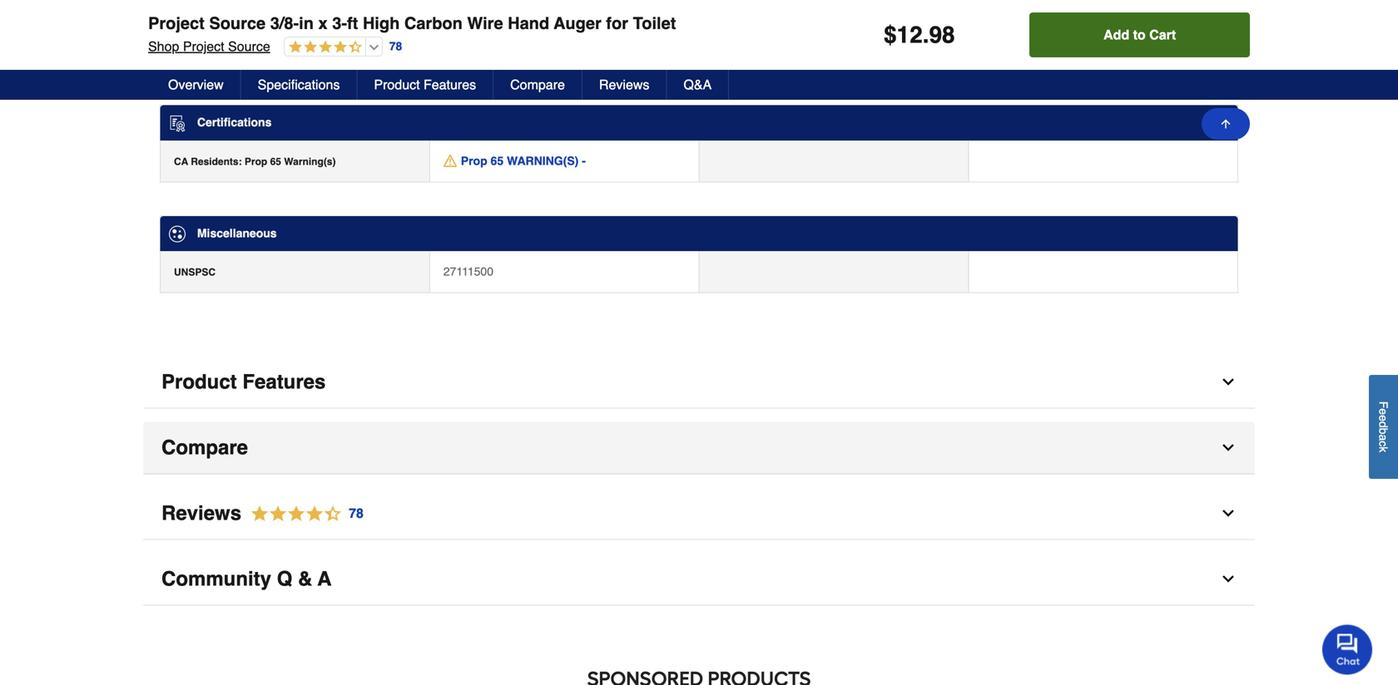 Task type: describe. For each thing, give the bounding box(es) containing it.
q&a button
[[667, 70, 729, 100]]

overview button
[[151, 70, 241, 100]]

add to cart button
[[1030, 12, 1250, 57]]

warning(s)
[[284, 156, 336, 167]]

reviews button
[[583, 70, 667, 100]]

carbon
[[404, 14, 463, 33]]

12
[[897, 22, 923, 48]]

ca residents: prop 65 warning(s)
[[174, 156, 336, 167]]

cable
[[174, 45, 201, 57]]

chat invite button image
[[1323, 625, 1373, 675]]

product features button for community q & a
[[143, 357, 1255, 409]]

&
[[298, 568, 312, 591]]

1 vertical spatial source
[[228, 39, 270, 54]]

add
[[1104, 27, 1130, 42]]

community q & a button
[[143, 554, 1255, 606]]

wire
[[467, 14, 503, 33]]

d
[[1377, 422, 1390, 428]]

0 horizontal spatial prop
[[245, 156, 267, 167]]

prop 65 warning(s) -
[[461, 154, 586, 167]]

high
[[363, 14, 400, 33]]

a
[[318, 568, 332, 591]]

3/8-
[[270, 14, 299, 33]]

community
[[161, 568, 271, 591]]

reviews for q&a
[[599, 77, 650, 92]]

c
[[1377, 441, 1390, 447]]

cable material
[[174, 45, 242, 57]]

0 vertical spatial 4.4 stars image
[[284, 40, 362, 55]]

to
[[1133, 27, 1146, 42]]

community q & a
[[161, 568, 332, 591]]

-
[[582, 154, 586, 167]]

southdeep products heading
[[143, 663, 1255, 686]]

f
[[1377, 402, 1390, 409]]

warning(s)
[[507, 154, 579, 167]]

reviews for community q & a
[[161, 502, 241, 525]]

0 vertical spatial compare button
[[494, 70, 583, 100]]

cart
[[1150, 27, 1176, 42]]

chevron down image for community q & a
[[1220, 571, 1237, 588]]

compare for compare button to the bottom
[[161, 437, 248, 459]]

for
[[606, 14, 628, 33]]

chevron down image for reviews
[[1220, 506, 1237, 522]]

98
[[929, 22, 955, 48]]

27111500
[[443, 265, 494, 278]]

product features button for q&a
[[357, 70, 494, 100]]

f e e d b a c k
[[1377, 402, 1390, 453]]

1 vertical spatial project
[[183, 39, 224, 54]]

prop 65 warning(s) - link
[[443, 153, 586, 169]]

ca
[[174, 156, 188, 167]]

.
[[923, 22, 929, 48]]

1 horizontal spatial 65
[[491, 154, 504, 167]]

arrow up image
[[1219, 117, 1233, 131]]

project source 3/8-in x 3-ft high carbon wire hand auger for toilet
[[148, 14, 676, 33]]

$ 12 . 98
[[884, 22, 955, 48]]

residents:
[[191, 156, 242, 167]]

k
[[1377, 447, 1390, 453]]



Task type: vqa. For each thing, say whether or not it's contained in the screenshot.
Product Features corresponding to Community Q & A
yes



Task type: locate. For each thing, give the bounding box(es) containing it.
$
[[884, 22, 897, 48]]

2 chevron down image from the top
[[1220, 506, 1237, 522]]

hand
[[508, 14, 549, 33]]

project up shop at the left top of the page
[[148, 14, 205, 33]]

1 vertical spatial 78
[[349, 506, 364, 521]]

unspsc
[[174, 267, 216, 278]]

3 chevron down image from the top
[[1220, 571, 1237, 588]]

chevron down image for compare
[[1220, 440, 1237, 457]]

78 inside 4.4 stars image
[[349, 506, 364, 521]]

project
[[148, 14, 205, 33], [183, 39, 224, 54]]

notes image
[[169, 7, 182, 20]]

1 e from the top
[[1377, 409, 1390, 415]]

miscellaneous
[[197, 227, 277, 240]]

reviews down for
[[599, 77, 650, 92]]

65
[[491, 154, 504, 167], [270, 156, 281, 167]]

0 horizontal spatial product
[[161, 371, 237, 394]]

x
[[318, 14, 328, 33]]

0 vertical spatial 78
[[389, 40, 402, 53]]

reviews
[[599, 77, 650, 92], [161, 502, 241, 525]]

4.4 stars image containing 78
[[241, 503, 364, 526]]

f e e d b a c k button
[[1369, 375, 1398, 479]]

source up material
[[209, 14, 266, 33]]

chevron down image inside community q & a button
[[1220, 571, 1237, 588]]

add to cart
[[1104, 27, 1176, 42]]

source
[[209, 14, 266, 33], [228, 39, 270, 54]]

toilet
[[633, 14, 676, 33]]

product features for community q & a
[[161, 371, 326, 394]]

chevron down image
[[1220, 440, 1237, 457], [1220, 506, 1237, 522], [1220, 571, 1237, 588]]

0 horizontal spatial 65
[[270, 156, 281, 167]]

auger
[[554, 14, 602, 33]]

0 horizontal spatial reviews
[[161, 502, 241, 525]]

1 horizontal spatial product
[[374, 77, 420, 92]]

0 vertical spatial product features button
[[357, 70, 494, 100]]

0 vertical spatial reviews
[[599, 77, 650, 92]]

source down 3/8-
[[228, 39, 270, 54]]

prop
[[461, 154, 487, 167], [245, 156, 267, 167]]

a
[[1377, 435, 1390, 441]]

1 vertical spatial product
[[161, 371, 237, 394]]

certifications
[[197, 116, 272, 129]]

1 vertical spatial chevron down image
[[1220, 506, 1237, 522]]

chevron down image inside compare button
[[1220, 440, 1237, 457]]

0 vertical spatial chevron down image
[[1220, 440, 1237, 457]]

features for q&a
[[424, 77, 476, 92]]

1 vertical spatial compare button
[[143, 422, 1255, 475]]

1 horizontal spatial 78
[[389, 40, 402, 53]]

1 vertical spatial features
[[424, 77, 476, 92]]

1 chevron down image from the top
[[1220, 440, 1237, 457]]

1 vertical spatial 4.4 stars image
[[241, 503, 364, 526]]

4.4 stars image down x
[[284, 40, 362, 55]]

1 vertical spatial compare
[[161, 437, 248, 459]]

prop right residents:
[[245, 156, 267, 167]]

ft
[[347, 14, 358, 33]]

lifetime
[[1023, 43, 1060, 57]]

q&a
[[684, 77, 712, 92]]

reviews inside reviews button
[[599, 77, 650, 92]]

specifications
[[258, 77, 340, 92]]

product features
[[374, 77, 476, 92], [161, 371, 326, 394]]

features for community q & a
[[242, 371, 326, 394]]

0 vertical spatial features
[[194, 6, 242, 19]]

0 horizontal spatial compare
[[161, 437, 248, 459]]

0 vertical spatial compare
[[510, 77, 565, 92]]

product features for q&a
[[374, 77, 476, 92]]

reviews up community
[[161, 502, 241, 525]]

0 vertical spatial product
[[374, 77, 420, 92]]

3-
[[332, 14, 347, 33]]

1 vertical spatial product features button
[[143, 357, 1255, 409]]

1 vertical spatial product features
[[161, 371, 326, 394]]

chevron down image
[[1220, 374, 1237, 391]]

prop right 'prop65 warning' 'icon'
[[461, 154, 487, 167]]

1 horizontal spatial prop
[[461, 154, 487, 167]]

0 vertical spatial project
[[148, 14, 205, 33]]

0 horizontal spatial product features
[[161, 371, 326, 394]]

shop
[[148, 39, 179, 54]]

compare for compare button to the top
[[510, 77, 565, 92]]

0 horizontal spatial 78
[[349, 506, 364, 521]]

project up "overview" in the top left of the page
[[183, 39, 224, 54]]

overview
[[168, 77, 224, 92]]

1 horizontal spatial compare
[[510, 77, 565, 92]]

prop65 warning image
[[443, 154, 457, 167]]

limited lifetime
[[982, 43, 1060, 57]]

1 vertical spatial reviews
[[161, 502, 241, 525]]

material
[[204, 45, 242, 57]]

0 vertical spatial source
[[209, 14, 266, 33]]

2 e from the top
[[1377, 415, 1390, 422]]

compare
[[510, 77, 565, 92], [161, 437, 248, 459]]

b
[[1377, 428, 1390, 435]]

e up d
[[1377, 409, 1390, 415]]

product for q&a
[[374, 77, 420, 92]]

limited
[[982, 43, 1020, 57]]

78
[[389, 40, 402, 53], [349, 506, 364, 521]]

features
[[194, 6, 242, 19], [424, 77, 476, 92], [242, 371, 326, 394]]

2 vertical spatial features
[[242, 371, 326, 394]]

specifications button
[[241, 70, 357, 100]]

4.4 stars image
[[284, 40, 362, 55], [241, 503, 364, 526]]

1 horizontal spatial product features
[[374, 77, 476, 92]]

q
[[277, 568, 292, 591]]

2 vertical spatial chevron down image
[[1220, 571, 1237, 588]]

e up the b
[[1377, 415, 1390, 422]]

product for community q & a
[[161, 371, 237, 394]]

product
[[374, 77, 420, 92], [161, 371, 237, 394]]

in
[[299, 14, 314, 33]]

e
[[1377, 409, 1390, 415], [1377, 415, 1390, 422]]

4.4 stars image up '&'
[[241, 503, 364, 526]]

0 vertical spatial product features
[[374, 77, 476, 92]]

1 horizontal spatial reviews
[[599, 77, 650, 92]]

compare button
[[494, 70, 583, 100], [143, 422, 1255, 475]]

shop project source
[[148, 39, 270, 54]]

product features button
[[357, 70, 494, 100], [143, 357, 1255, 409]]



